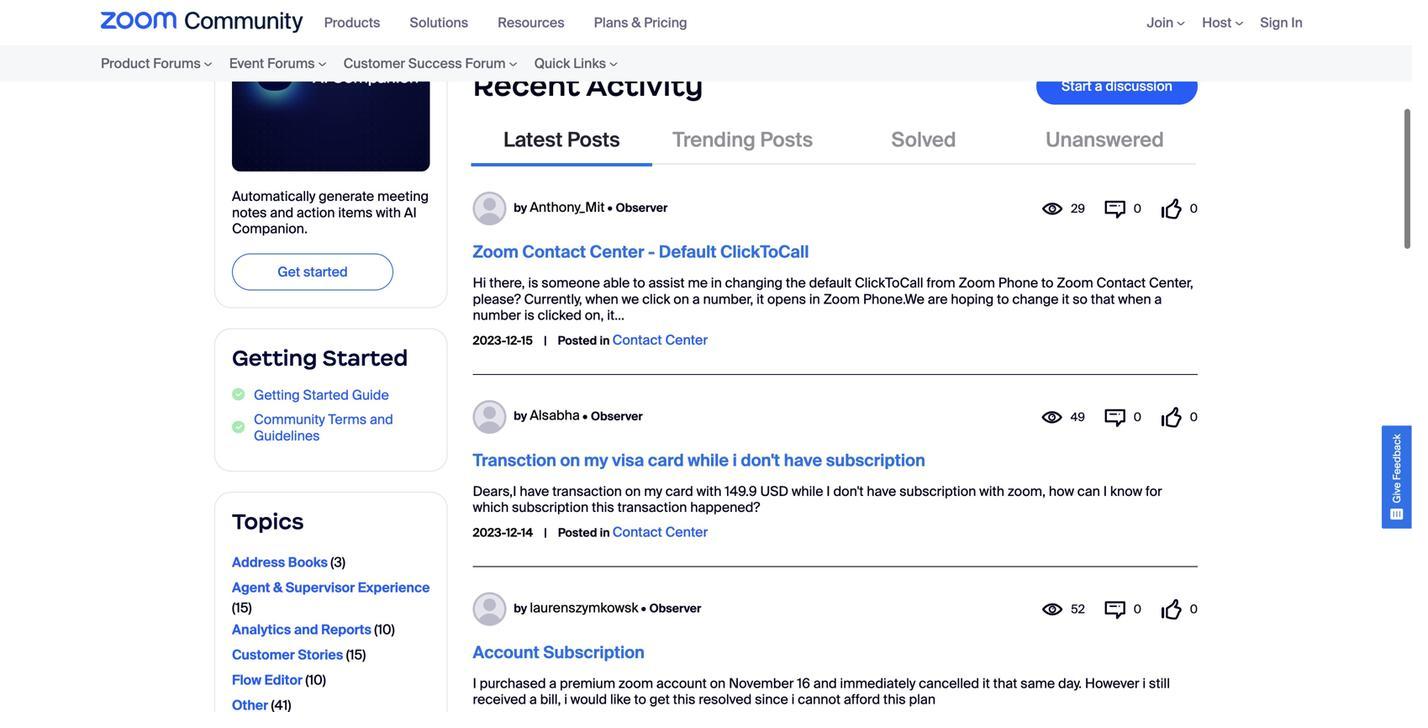 Task type: vqa. For each thing, say whether or not it's contained in the screenshot.
"Plans"
yes



Task type: locate. For each thing, give the bounding box(es) containing it.
account subscription
[[473, 642, 645, 663]]

0 horizontal spatial &
[[273, 579, 283, 596]]

by laurenszymkowsk • observer
[[514, 599, 701, 617]]

1 horizontal spatial posts
[[760, 127, 813, 153]]

1 horizontal spatial when
[[1118, 290, 1151, 308]]

getting for getting started
[[232, 344, 317, 372]]

1 vertical spatial customer
[[232, 646, 295, 664]]

0 vertical spatial observer
[[616, 200, 668, 216]]

1 horizontal spatial discussion
[[1106, 77, 1173, 95]]

list containing address books
[[232, 551, 430, 712]]

customer inside menu bar
[[344, 55, 405, 72]]

please?
[[473, 290, 521, 308]]

0 vertical spatial started
[[323, 344, 408, 372]]

transaction down visa
[[618, 499, 687, 516]]

• inside by alsabha • observer
[[583, 408, 588, 424]]

anthony_mit link
[[530, 198, 605, 216]]

getting started
[[232, 344, 408, 372]]

don't right usd
[[834, 483, 864, 500]]

10 down stories
[[309, 671, 323, 689]]

is
[[528, 274, 539, 292], [524, 306, 535, 324]]

by right anthony_mit image
[[514, 200, 527, 216]]

however
[[1085, 675, 1140, 692]]

0 vertical spatial by
[[514, 200, 527, 216]]

observer inside by laurenszymkowsk • observer
[[650, 601, 701, 616]]

0 horizontal spatial forums
[[153, 55, 201, 72]]

i inside i purchased a premium zoom account on november 16 and immediately cancelled it that same day. however i still received a bill, i would like to get this resolved since i cannot afford this plan
[[473, 675, 477, 692]]

zoom up there,
[[473, 241, 519, 263]]

forums inside 'link'
[[153, 55, 201, 72]]

contact center link down the click
[[613, 331, 708, 349]]

below!
[[867, 4, 907, 21]]

meeting
[[378, 188, 429, 205]]

and down guide
[[370, 411, 393, 428]]

12-
[[506, 333, 521, 348], [506, 525, 521, 540]]

2 vertical spatial observer
[[650, 601, 701, 616]]

1 horizontal spatial clicktocall
[[855, 274, 924, 292]]

0 vertical spatial getting
[[232, 344, 317, 372]]

0 vertical spatial &
[[632, 14, 641, 31]]

1 vertical spatial clicktocall
[[855, 274, 924, 292]]

that right the so
[[1091, 290, 1115, 308]]

or
[[711, 4, 724, 21]]

while up 149.9
[[688, 450, 729, 471]]

on down by alsabha • observer
[[560, 450, 580, 471]]

0 vertical spatial my
[[584, 450, 608, 471]]

2 posts from the left
[[760, 127, 813, 153]]

address books 3 agent & supervisor experience 15 analytics and reports 10 customer stories 15 flow editor 10
[[232, 554, 430, 689]]

phone
[[999, 274, 1038, 292]]

1 12- from the top
[[506, 333, 521, 348]]

received
[[473, 691, 526, 709]]

quick links
[[534, 55, 606, 72]]

customer down "analytics"
[[232, 646, 295, 664]]

1 vertical spatial 12-
[[506, 525, 521, 540]]

• right laurenszymkowsk link
[[641, 601, 646, 616]]

12- for zoom
[[506, 333, 521, 348]]

contact center link for card
[[613, 523, 708, 541]]

15 inside 2023-12-15 | posted in contact center
[[521, 333, 533, 348]]

1 vertical spatial while
[[792, 483, 823, 500]]

observer inside by anthony_mit • observer
[[616, 200, 668, 216]]

15
[[521, 333, 533, 348], [235, 599, 248, 617], [350, 646, 363, 664]]

2023- down which at left
[[473, 525, 506, 540]]

it left opens
[[757, 290, 764, 308]]

started inside getting started guide community terms and guidelines
[[303, 386, 349, 404]]

dears,i have transaction on my card with 149.9 usd while i don't have subscription with zoom, how can i know for which subscription this transaction happened?
[[473, 483, 1162, 516]]

this
[[592, 499, 614, 516], [673, 691, 696, 709], [884, 691, 906, 709]]

1 horizontal spatial forums
[[267, 55, 315, 72]]

when left we
[[586, 290, 619, 308]]

and inside address books 3 agent & supervisor experience 15 analytics and reports 10 customer stories 15 flow editor 10
[[294, 621, 318, 639]]

topics heading
[[232, 508, 430, 535]]

&
[[632, 14, 641, 31], [273, 579, 283, 596]]

1 posted from the top
[[558, 333, 597, 348]]

1 horizontal spatial •
[[607, 200, 613, 216]]

0 vertical spatial contact center link
[[613, 331, 708, 349]]

on right the click
[[674, 290, 689, 308]]

1 horizontal spatial it
[[983, 675, 990, 692]]

to right hoping
[[997, 290, 1009, 308]]

3 by from the top
[[514, 601, 527, 616]]

to left get
[[634, 691, 647, 709]]

by inside by alsabha • observer
[[514, 408, 527, 424]]

getting started guide link
[[254, 386, 389, 404]]

0 vertical spatial clicktocall
[[720, 241, 809, 263]]

by
[[514, 200, 527, 216], [514, 408, 527, 424], [514, 601, 527, 616]]

it left the so
[[1062, 290, 1070, 308]]

0 vertical spatial don't
[[741, 450, 780, 471]]

getting inside getting started guide community terms and guidelines
[[254, 386, 300, 404]]

2 | from the top
[[544, 525, 547, 540]]

0 horizontal spatial this
[[592, 499, 614, 516]]

started up guide
[[323, 344, 408, 372]]

1 horizontal spatial my
[[644, 483, 662, 500]]

agent
[[232, 579, 270, 596]]

join link
[[1147, 14, 1186, 31]]

2 vertical spatial by
[[514, 601, 527, 616]]

observer up zoom contact center - default clicktocall link
[[616, 200, 668, 216]]

0 horizontal spatial posts
[[567, 127, 620, 153]]

1 vertical spatial don't
[[834, 483, 864, 500]]

i right usd
[[827, 483, 830, 500]]

number,
[[703, 290, 754, 308]]

1 vertical spatial 10
[[309, 671, 323, 689]]

on inside hi there, is someone able to assist me in changing the default clicktocall from zoom phone to zoom contact center, please? currently, when we click on a number, it opens in zoom phone.we are hoping to change it so that when a number is clicked on, it...
[[674, 290, 689, 308]]

1 vertical spatial getting
[[254, 386, 300, 404]]

center down happened? on the bottom of the page
[[666, 523, 708, 541]]

card down transction on my visa card while i don't have subscription link
[[666, 483, 693, 500]]

this right get
[[673, 691, 696, 709]]

center down the click
[[665, 331, 708, 349]]

1 vertical spatial observer
[[591, 408, 643, 424]]

there,
[[489, 274, 525, 292]]

for
[[1146, 483, 1162, 500]]

customer success forum
[[344, 55, 506, 72]]

me
[[688, 274, 708, 292]]

join
[[1147, 14, 1174, 31]]

0 horizontal spatial when
[[586, 290, 619, 308]]

1 posts from the left
[[567, 127, 620, 153]]

& down 'address books' link
[[273, 579, 283, 596]]

1 vertical spatial my
[[644, 483, 662, 500]]

contact up someone
[[522, 241, 586, 263]]

posts right trending
[[760, 127, 813, 153]]

0 vertical spatial |
[[544, 333, 547, 348]]

1 vertical spatial card
[[666, 483, 693, 500]]

1 vertical spatial 2023-
[[473, 525, 506, 540]]

latest posts
[[504, 127, 620, 153]]

1 horizontal spatial i
[[827, 483, 830, 500]]

product
[[101, 55, 150, 72]]

1 2023- from the top
[[473, 333, 506, 348]]

i
[[827, 483, 830, 500], [1104, 483, 1107, 500], [473, 675, 477, 692]]

menu bar for customer success forum
[[316, 0, 708, 45]]

opens
[[767, 290, 806, 308]]

i purchased a premium zoom account on november 16 and immediately cancelled it that same day. however i still received a bill, i would like to get this resolved since i cannot afford this plan
[[473, 675, 1170, 709]]

zoom right phone
[[1057, 274, 1094, 292]]

default
[[809, 274, 852, 292]]

menu bar containing product forums
[[67, 45, 660, 82]]

discussion right start
[[1106, 77, 1173, 95]]

forums
[[153, 55, 201, 72], [267, 55, 315, 72]]

product forums
[[101, 55, 201, 72]]

start
[[727, 4, 755, 21]]

with left "zoom,"
[[980, 483, 1005, 500]]

0 vertical spatial 15
[[521, 333, 533, 348]]

0 vertical spatial card
[[648, 450, 684, 471]]

1 vertical spatial •
[[583, 408, 588, 424]]

forums for product forums
[[153, 55, 201, 72]]

1 vertical spatial posted
[[558, 525, 597, 540]]

started up terms
[[303, 386, 349, 404]]

1 contact center link from the top
[[613, 331, 708, 349]]

clicktocall up changing
[[720, 241, 809, 263]]

have
[[784, 450, 822, 471], [520, 483, 549, 500], [867, 483, 897, 500]]

center
[[565, 4, 608, 21], [590, 241, 644, 263], [665, 331, 708, 349], [666, 523, 708, 541]]

0 horizontal spatial that
[[993, 675, 1018, 692]]

my left visa
[[584, 450, 608, 471]]

pricing
[[644, 14, 687, 31]]

2 vertical spatial 15
[[350, 646, 363, 664]]

0 horizontal spatial customer
[[232, 646, 295, 664]]

someone
[[542, 274, 600, 292]]

0 horizontal spatial clicktocall
[[720, 241, 809, 263]]

trending posts
[[673, 127, 813, 153]]

my down visa
[[644, 483, 662, 500]]

10 right reports
[[378, 621, 391, 639]]

this up "2023-12-14 | posted in contact center"
[[592, 499, 614, 516]]

• right anthony_mit
[[607, 200, 613, 216]]

i left purchased
[[473, 675, 477, 692]]

subscription
[[543, 642, 645, 663]]

posted inside 2023-12-15 | posted in contact center
[[558, 333, 597, 348]]

| down "clicked"
[[544, 333, 547, 348]]

1 horizontal spatial customer
[[344, 55, 405, 72]]

1 horizontal spatial that
[[1091, 290, 1115, 308]]

solutions
[[410, 14, 468, 31]]

observer
[[616, 200, 668, 216], [591, 408, 643, 424], [650, 601, 701, 616]]

is left "clicked"
[[524, 306, 535, 324]]

2023- for transction on my visa card while i don't have subscription
[[473, 525, 506, 540]]

discussion right new
[[798, 4, 864, 21]]

& right 'plans'
[[632, 14, 641, 31]]

2 horizontal spatial 15
[[521, 333, 533, 348]]

alsabha image
[[473, 400, 507, 434]]

1 by from the top
[[514, 200, 527, 216]]

posts
[[567, 127, 620, 153], [760, 127, 813, 153]]

this left plan on the bottom of page
[[884, 691, 906, 709]]

with left ai
[[376, 204, 401, 221]]

in inside "2023-12-14 | posted in contact center"
[[600, 525, 610, 540]]

| inside "2023-12-14 | posted in contact center"
[[544, 525, 547, 540]]

0 vertical spatial posted
[[558, 333, 597, 348]]

2 forums from the left
[[267, 55, 315, 72]]

0 horizontal spatial i
[[473, 675, 477, 692]]

| right 14
[[544, 525, 547, 540]]

1 vertical spatial |
[[544, 525, 547, 540]]

• inside by anthony_mit • observer
[[607, 200, 613, 216]]

1 vertical spatial started
[[303, 386, 349, 404]]

| for contact
[[544, 333, 547, 348]]

sign in link
[[1261, 14, 1303, 31]]

experience
[[358, 579, 430, 596]]

2023-12-15 | posted in contact center
[[473, 331, 708, 349]]

2 2023- from the top
[[473, 525, 506, 540]]

ai
[[404, 204, 417, 221]]

0 vertical spatial 10
[[378, 621, 391, 639]]

contact center link down happened? on the bottom of the page
[[613, 523, 708, 541]]

customer
[[344, 55, 405, 72], [232, 646, 295, 664]]

2 horizontal spatial •
[[641, 601, 646, 616]]

0 horizontal spatial 10
[[309, 671, 323, 689]]

products
[[324, 14, 380, 31]]

clicktocall left are at top
[[855, 274, 924, 292]]

and
[[270, 204, 294, 221], [370, 411, 393, 428], [294, 621, 318, 639], [814, 675, 837, 692]]

& inside address books 3 agent & supervisor experience 15 analytics and reports 10 customer stories 15 flow editor 10
[[273, 579, 283, 596]]

it right cancelled
[[983, 675, 990, 692]]

community terms and guidelines link
[[254, 411, 430, 445]]

1 horizontal spatial &
[[632, 14, 641, 31]]

0 vertical spatial •
[[607, 200, 613, 216]]

15 down reports
[[350, 646, 363, 664]]

0 horizontal spatial •
[[583, 408, 588, 424]]

1 horizontal spatial 15
[[350, 646, 363, 664]]

sign in
[[1261, 14, 1303, 31]]

getting up "community" at the left of page
[[254, 386, 300, 404]]

1 vertical spatial contact center link
[[613, 523, 708, 541]]

12- for transction
[[506, 525, 521, 540]]

2 vertical spatial •
[[641, 601, 646, 616]]

while right usd
[[792, 483, 823, 500]]

i left still at the bottom right of the page
[[1143, 675, 1146, 692]]

latest
[[504, 127, 563, 153]]

getting up getting started guide link
[[232, 344, 317, 372]]

forum
[[465, 55, 506, 72]]

to right phone
[[1042, 274, 1054, 292]]

forums for event forums
[[267, 55, 315, 72]]

forums inside "link"
[[267, 55, 315, 72]]

2 contact center link from the top
[[613, 523, 708, 541]]

get
[[278, 263, 300, 281]]

by inside by anthony_mit • observer
[[514, 200, 527, 216]]

| inside 2023-12-15 | posted in contact center
[[544, 333, 547, 348]]

0 vertical spatial discussion
[[798, 4, 864, 21]]

address
[[232, 554, 285, 571]]

1 horizontal spatial with
[[697, 483, 722, 500]]

2 12- from the top
[[506, 525, 521, 540]]

•
[[607, 200, 613, 216], [583, 408, 588, 424], [641, 601, 646, 616]]

1 | from the top
[[544, 333, 547, 348]]

a down the account subscription
[[549, 675, 557, 692]]

menu bar
[[316, 0, 708, 45], [1122, 0, 1312, 45], [67, 45, 660, 82]]

1 forums from the left
[[153, 55, 201, 72]]

are
[[928, 290, 948, 308]]

a right start
[[1095, 77, 1103, 95]]

that left same
[[993, 675, 1018, 692]]

list
[[232, 551, 430, 712]]

zoom right from
[[959, 274, 995, 292]]

1 vertical spatial that
[[993, 675, 1018, 692]]

0 vertical spatial while
[[688, 450, 729, 471]]

while inside dears,i have transaction on my card with 149.9 usd while i don't have subscription with zoom, how can i know for which subscription this transaction happened?
[[792, 483, 823, 500]]

0 vertical spatial 2023-
[[473, 333, 506, 348]]

a right the so
[[1155, 290, 1162, 308]]

in up by laurenszymkowsk • observer
[[600, 525, 610, 540]]

get started
[[278, 263, 348, 281]]

i right bill,
[[564, 691, 568, 709]]

posted for contact
[[558, 333, 597, 348]]

12- inside "2023-12-14 | posted in contact center"
[[506, 525, 521, 540]]

observer for visa
[[591, 408, 643, 424]]

observer for -
[[616, 200, 668, 216]]

forums down community.title image
[[153, 55, 201, 72]]

1 horizontal spatial don't
[[834, 483, 864, 500]]

observer up visa
[[591, 408, 643, 424]]

2023- inside 2023-12-15 | posted in contact center
[[473, 333, 506, 348]]

it inside i purchased a premium zoom account on november 16 and immediately cancelled it that same day. however i still received a bill, i would like to get this resolved since i cannot afford this plan
[[983, 675, 990, 692]]

2 posted from the top
[[558, 525, 597, 540]]

community.title image
[[101, 12, 303, 34]]

• right the alsabha link
[[583, 408, 588, 424]]

contact up quick
[[513, 4, 562, 21]]

plans
[[594, 14, 628, 31]]

12- down number at left
[[506, 333, 521, 348]]

12- down which at left
[[506, 525, 521, 540]]

1 vertical spatial &
[[273, 579, 283, 596]]

address books link
[[232, 551, 328, 574]]

customer inside address books 3 agent & supervisor experience 15 analytics and reports 10 customer stories 15 flow editor 10
[[232, 646, 295, 664]]

it
[[757, 290, 764, 308], [1062, 290, 1070, 308], [983, 675, 990, 692]]

on right account
[[710, 675, 726, 692]]

observer inside by alsabha • observer
[[591, 408, 643, 424]]

and right 16
[[814, 675, 837, 692]]

contact inside hi there, is someone able to assist me in changing the default clicktocall from zoom phone to zoom contact center, please? currently, when we click on a number, it opens in zoom phone.we are hoping to change it so that when a number is clicked on, it...
[[1097, 274, 1146, 292]]

12- inside 2023-12-15 | posted in contact center
[[506, 333, 521, 348]]

when
[[586, 290, 619, 308], [1118, 290, 1151, 308]]

15 down currently,
[[521, 333, 533, 348]]

menu bar containing join
[[1122, 0, 1312, 45]]

i right can on the right bottom of the page
[[1104, 483, 1107, 500]]

0 horizontal spatial discussion
[[798, 4, 864, 21]]

solved
[[892, 127, 956, 153]]

customer down products link
[[344, 55, 405, 72]]

forums right event
[[267, 55, 315, 72]]

plan
[[909, 691, 936, 709]]

posted down on,
[[558, 333, 597, 348]]

by right alsabha image
[[514, 408, 527, 424]]

2023- down number at left
[[473, 333, 506, 348]]

2023- inside "2023-12-14 | posted in contact center"
[[473, 525, 506, 540]]

contact right the so
[[1097, 274, 1146, 292]]

0 horizontal spatial with
[[376, 204, 401, 221]]

2 horizontal spatial i
[[1104, 483, 1107, 500]]

15 down agent
[[235, 599, 248, 617]]

by anthony_mit • observer
[[514, 198, 668, 216]]

10
[[378, 621, 391, 639], [309, 671, 323, 689]]

0 horizontal spatial 15
[[235, 599, 248, 617]]

and up stories
[[294, 621, 318, 639]]

0 vertical spatial that
[[1091, 290, 1115, 308]]

with left 149.9
[[697, 483, 722, 500]]

get
[[650, 691, 670, 709]]

getting for getting started guide community terms and guidelines
[[254, 386, 300, 404]]

is right there,
[[528, 274, 539, 292]]

don't
[[741, 450, 780, 471], [834, 483, 864, 500]]

on,
[[585, 306, 604, 324]]

menu bar containing products
[[316, 0, 708, 45]]

1 vertical spatial by
[[514, 408, 527, 424]]

0 vertical spatial 12-
[[506, 333, 521, 348]]

posted right 14
[[558, 525, 597, 540]]

observer up account
[[650, 601, 701, 616]]

items
[[338, 204, 373, 221]]

don't up usd
[[741, 450, 780, 471]]

0 vertical spatial is
[[528, 274, 539, 292]]

| for on
[[544, 525, 547, 540]]

2 horizontal spatial have
[[867, 483, 897, 500]]

zoom contact center support articles or start a new discussion below!
[[473, 4, 907, 21]]

|
[[544, 333, 547, 348], [544, 525, 547, 540]]

stories
[[298, 646, 343, 664]]

i up 149.9
[[733, 450, 737, 471]]

my
[[584, 450, 608, 471], [644, 483, 662, 500]]

getting started guide community terms and guidelines
[[254, 386, 393, 445]]

posts for trending posts
[[760, 127, 813, 153]]

2 by from the top
[[514, 408, 527, 424]]

activity
[[586, 67, 704, 104]]

1 horizontal spatial while
[[792, 483, 823, 500]]

by alsabha • observer
[[514, 407, 643, 424]]

contact center link for default
[[613, 331, 708, 349]]

0 vertical spatial customer
[[344, 55, 405, 72]]

resources
[[498, 14, 565, 31]]

posted inside "2023-12-14 | posted in contact center"
[[558, 525, 597, 540]]

we
[[622, 290, 639, 308]]



Task type: describe. For each thing, give the bounding box(es) containing it.
in right the on the top right
[[809, 290, 820, 308]]

1 vertical spatial discussion
[[1106, 77, 1173, 95]]

center left "support"
[[565, 4, 608, 21]]

account subscription link
[[473, 642, 645, 663]]

in inside 2023-12-15 | posted in contact center
[[600, 333, 610, 348]]

customer success forum link
[[335, 45, 526, 82]]

bill,
[[540, 691, 561, 709]]

laurenszymkowsk
[[530, 599, 638, 617]]

start a discussion
[[1062, 77, 1173, 95]]

transction
[[473, 450, 557, 471]]

flow editor link
[[232, 668, 303, 692]]

and inside automatically generate meeting notes and action items with ai companion.
[[270, 204, 294, 221]]

1 vertical spatial 15
[[235, 599, 248, 617]]

new
[[769, 4, 794, 21]]

which
[[473, 499, 509, 516]]

zoom up forum
[[473, 4, 509, 21]]

i left 16
[[792, 691, 795, 709]]

currently,
[[524, 290, 582, 308]]

clicked
[[538, 306, 582, 324]]

• inside by laurenszymkowsk • observer
[[641, 601, 646, 616]]

this inside dears,i have transaction on my card with 149.9 usd while i don't have subscription with zoom, how can i know for which subscription this transaction happened?
[[592, 499, 614, 516]]

by inside by laurenszymkowsk • observer
[[514, 601, 527, 616]]

that inside hi there, is someone able to assist me in changing the default clicktocall from zoom phone to zoom contact center, please? currently, when we click on a number, it opens in zoom phone.we are hoping to change it so that when a number is clicked on, it...
[[1091, 290, 1115, 308]]

start a discussion link
[[1037, 68, 1198, 105]]

day.
[[1058, 675, 1082, 692]]

1 vertical spatial is
[[524, 306, 535, 324]]

a left number,
[[693, 290, 700, 308]]

unanswered
[[1046, 127, 1164, 153]]

hi there, is someone able to assist me in changing the default clicktocall from zoom phone to zoom contact center, please? currently, when we click on a number, it opens in zoom phone.we are hoping to change it so that when a number is clicked on, it...
[[473, 274, 1194, 324]]

resources link
[[498, 14, 577, 31]]

1 horizontal spatial have
[[784, 450, 822, 471]]

zoom right the on the top right
[[824, 290, 860, 308]]

cannot
[[798, 691, 841, 709]]

trending
[[673, 127, 756, 153]]

and inside i purchased a premium zoom account on november 16 and immediately cancelled it that same day. however i still received a bill, i would like to get this resolved since i cannot afford this plan
[[814, 675, 837, 692]]

the
[[786, 274, 806, 292]]

companion.
[[232, 220, 308, 237]]

zoom contact center - default clicktocall
[[473, 241, 809, 263]]

in
[[1292, 14, 1303, 31]]

52
[[1071, 601, 1085, 617]]

alsabha link
[[530, 407, 580, 424]]

purchased
[[480, 675, 546, 692]]

phone.we
[[863, 290, 925, 308]]

laurenszymkowsk image
[[473, 592, 507, 626]]

reports
[[321, 621, 372, 639]]

products link
[[324, 14, 393, 31]]

hoping
[[951, 290, 994, 308]]

my inside dears,i have transaction on my card with 149.9 usd while i don't have subscription with zoom, how can i know for which subscription this transaction happened?
[[644, 483, 662, 500]]

assist
[[649, 274, 685, 292]]

0 horizontal spatial my
[[584, 450, 608, 471]]

how
[[1049, 483, 1074, 500]]

-
[[648, 241, 655, 263]]

solutions link
[[410, 14, 481, 31]]

recent activity
[[473, 67, 704, 104]]

can
[[1078, 483, 1100, 500]]

from
[[927, 274, 956, 292]]

afford
[[844, 691, 880, 709]]

with inside automatically generate meeting notes and action items with ai companion.
[[376, 204, 401, 221]]

contact down visa
[[613, 523, 662, 541]]

menu bar for get started
[[67, 45, 660, 82]]

started
[[303, 263, 348, 281]]

by for transction
[[514, 408, 527, 424]]

0 horizontal spatial while
[[688, 450, 729, 471]]

anthony_mit image
[[473, 192, 507, 225]]

quick links link
[[526, 45, 626, 82]]

a left new
[[758, 4, 766, 21]]

topics
[[232, 508, 304, 535]]

alsabha
[[530, 407, 580, 424]]

& inside menu bar
[[632, 14, 641, 31]]

in right me
[[711, 274, 722, 292]]

immediately
[[840, 675, 916, 692]]

to right able at top left
[[633, 274, 645, 292]]

and inside getting started guide community terms and guidelines
[[370, 411, 393, 428]]

zoom contact center - default clicktocall link
[[473, 241, 809, 263]]

contact down the it...
[[613, 331, 662, 349]]

account
[[473, 642, 540, 663]]

• for center
[[607, 200, 613, 216]]

started for getting started
[[323, 344, 408, 372]]

2 horizontal spatial with
[[980, 483, 1005, 500]]

number
[[473, 306, 521, 324]]

november
[[729, 675, 794, 692]]

plans & pricing link
[[594, 14, 700, 31]]

so
[[1073, 290, 1088, 308]]

1 horizontal spatial 10
[[378, 621, 391, 639]]

card inside dears,i have transaction on my card with 149.9 usd while i don't have subscription with zoom, how can i know for which subscription this transaction happened?
[[666, 483, 693, 500]]

that inside i purchased a premium zoom account on november 16 and immediately cancelled it that same day. however i still received a bill, i would like to get this resolved since i cannot afford this plan
[[993, 675, 1018, 692]]

started for getting started guide community terms and guidelines
[[303, 386, 349, 404]]

success
[[408, 55, 462, 72]]

16
[[797, 675, 810, 692]]

like
[[610, 691, 631, 709]]

guidelines
[[254, 427, 320, 445]]

0 horizontal spatial don't
[[741, 450, 780, 471]]

getting started heading
[[232, 344, 430, 372]]

transction on my visa card while i don't have subscription link
[[473, 450, 926, 471]]

by for zoom
[[514, 200, 527, 216]]

transction on my visa card while i don't have subscription
[[473, 450, 926, 471]]

• for my
[[583, 408, 588, 424]]

center up able at top left
[[590, 241, 644, 263]]

know
[[1111, 483, 1143, 500]]

don't inside dears,i have transaction on my card with 149.9 usd while i don't have subscription with zoom, how can i know for which subscription this transaction happened?
[[834, 483, 864, 500]]

click
[[642, 290, 670, 308]]

analytics
[[232, 621, 291, 639]]

start
[[1062, 77, 1092, 95]]

2 horizontal spatial this
[[884, 691, 906, 709]]

still
[[1149, 675, 1170, 692]]

1 when from the left
[[586, 290, 619, 308]]

analytics and reports link
[[232, 618, 372, 642]]

on inside i purchased a premium zoom account on november 16 and immediately cancelled it that same day. however i still received a bill, i would like to get this resolved since i cannot afford this plan
[[710, 675, 726, 692]]

guide
[[352, 386, 389, 404]]

happened?
[[690, 499, 760, 516]]

a left bill,
[[530, 691, 537, 709]]

clicktocall inside hi there, is someone able to assist me in changing the default clicktocall from zoom phone to zoom contact center, please? currently, when we click on a number, it opens in zoom phone.we are hoping to change it so that when a number is clicked on, it...
[[855, 274, 924, 292]]

able
[[603, 274, 630, 292]]

host link
[[1202, 14, 1244, 31]]

to inside i purchased a premium zoom account on november 16 and immediately cancelled it that same day. however i still received a bill, i would like to get this resolved since i cannot afford this plan
[[634, 691, 647, 709]]

get started link
[[232, 254, 393, 291]]

posts for latest posts
[[567, 127, 620, 153]]

2 horizontal spatial it
[[1062, 290, 1070, 308]]

0 horizontal spatial it
[[757, 290, 764, 308]]

2023- for zoom contact center - default clicktocall
[[473, 333, 506, 348]]

visa
[[612, 450, 644, 471]]

default
[[659, 241, 717, 263]]

event forums
[[229, 55, 315, 72]]

on inside dears,i have transaction on my card with 149.9 usd while i don't have subscription with zoom, how can i know for which subscription this transaction happened?
[[625, 483, 641, 500]]

1 horizontal spatial this
[[673, 691, 696, 709]]

automatically
[[232, 188, 316, 205]]

posted for on
[[558, 525, 597, 540]]

hi
[[473, 274, 486, 292]]

transaction up "2023-12-14 | posted in contact center"
[[552, 483, 622, 500]]

a inside start a discussion link
[[1095, 77, 1103, 95]]

0 horizontal spatial have
[[520, 483, 549, 500]]

editor
[[264, 671, 303, 689]]

2 when from the left
[[1118, 290, 1151, 308]]

anthony_mit
[[530, 198, 605, 216]]

cancelled
[[919, 675, 980, 692]]



